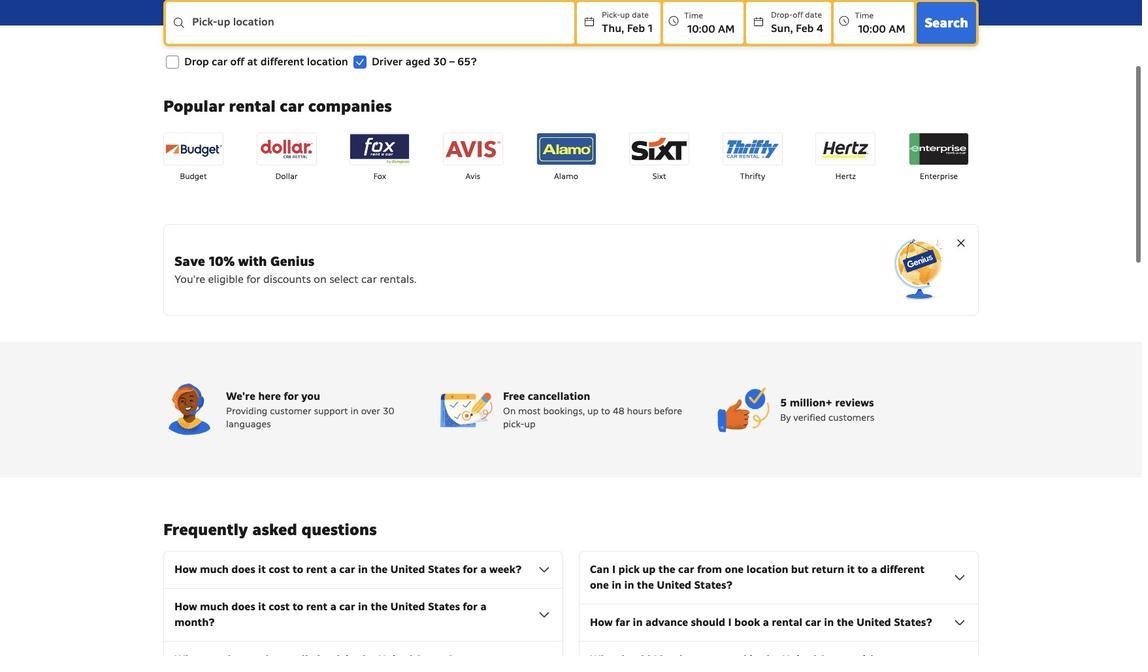 Task type: vqa. For each thing, say whether or not it's contained in the screenshot.
middle 'location'
yes



Task type: locate. For each thing, give the bounding box(es) containing it.
0 vertical spatial how
[[175, 563, 197, 577]]

5 million+ reviews by verified customers
[[780, 396, 875, 424]]

0 vertical spatial off
[[793, 10, 803, 20]]

i
[[612, 563, 616, 577], [728, 616, 732, 630]]

how far in advance should i book a rental car in the united states?
[[590, 616, 933, 630]]

1 much from the top
[[200, 563, 229, 577]]

off inside drop-off date sun, feb 4
[[793, 10, 803, 20]]

0 horizontal spatial 30
[[383, 405, 395, 417]]

much down frequently
[[200, 563, 229, 577]]

up right pick
[[643, 563, 656, 577]]

by
[[780, 412, 791, 424]]

dollar
[[276, 171, 298, 181]]

feb
[[627, 22, 645, 36], [796, 22, 814, 36]]

1 vertical spatial off
[[230, 55, 244, 69]]

location up companies
[[307, 55, 348, 69]]

feb left 4
[[796, 22, 814, 36]]

i left book
[[728, 616, 732, 630]]

how for how far in advance should i book a rental car in the united states?
[[590, 616, 613, 630]]

states inside how much does it cost to rent a car in the united states for a month?
[[428, 600, 460, 614]]

budget
[[180, 171, 207, 181]]

0 horizontal spatial different
[[261, 55, 304, 69]]

aged
[[406, 55, 431, 69]]

0 vertical spatial rent
[[306, 563, 328, 577]]

0 vertical spatial i
[[612, 563, 616, 577]]

1 date from the left
[[632, 10, 649, 20]]

to down the "how much does it cost to rent a car in the united states for a week?"
[[293, 600, 303, 614]]

rent down the "how much does it cost to rent a car in the united states for a week?"
[[306, 600, 328, 614]]

0 vertical spatial different
[[261, 55, 304, 69]]

much for how much does it cost to rent a car in the united states for a week?
[[200, 563, 229, 577]]

to right return
[[858, 563, 869, 577]]

1 horizontal spatial location
[[307, 55, 348, 69]]

car down but
[[806, 616, 822, 630]]

0 horizontal spatial one
[[590, 579, 609, 592]]

up inside can i pick up the car from one location but return it to a different one in in the united states?
[[643, 563, 656, 577]]

car right drop
[[212, 55, 228, 69]]

to inside dropdown button
[[293, 563, 303, 577]]

feb left 1
[[627, 22, 645, 36]]

book
[[735, 616, 760, 630]]

car down the "how much does it cost to rent a car in the united states for a week?"
[[339, 600, 355, 614]]

the right pick
[[659, 563, 676, 577]]

the down how much does it cost to rent a car in the united states for a week? dropdown button
[[371, 600, 388, 614]]

states
[[428, 563, 460, 577], [428, 600, 460, 614]]

65?
[[458, 55, 477, 69]]

united inside dropdown button
[[391, 563, 425, 577]]

rent down questions
[[306, 563, 328, 577]]

0 vertical spatial cost
[[269, 563, 290, 577]]

should
[[691, 616, 726, 630]]

pick- up drop
[[192, 15, 217, 29]]

1 horizontal spatial i
[[728, 616, 732, 630]]

1 vertical spatial i
[[728, 616, 732, 630]]

cost inside how much does it cost to rent a car in the united states for a month?
[[269, 600, 290, 614]]

0 horizontal spatial date
[[632, 10, 649, 20]]

date up 4
[[805, 10, 822, 20]]

bookings,
[[543, 405, 585, 417]]

how inside dropdown button
[[175, 563, 197, 577]]

pick- inside pick-up date thu, feb 1
[[602, 10, 620, 20]]

0 horizontal spatial off
[[230, 55, 244, 69]]

location
[[233, 15, 274, 29], [307, 55, 348, 69], [747, 563, 789, 577]]

thrifty
[[740, 171, 765, 181]]

1 horizontal spatial rental
[[772, 616, 803, 630]]

0 horizontal spatial location
[[233, 15, 274, 29]]

0 vertical spatial 30
[[433, 55, 447, 69]]

pick- for pick-up location
[[192, 15, 217, 29]]

million+
[[790, 396, 833, 410]]

1 vertical spatial cost
[[269, 600, 290, 614]]

rent inside how much does it cost to rent a car in the united states for a month?
[[306, 600, 328, 614]]

month?
[[175, 616, 215, 630]]

location left but
[[747, 563, 789, 577]]

frequently
[[163, 520, 248, 540]]

one
[[725, 563, 744, 577], [590, 579, 609, 592]]

pick- up thu,
[[602, 10, 620, 20]]

how left far
[[590, 616, 613, 630]]

car left from
[[678, 563, 694, 577]]

date for 4
[[805, 10, 822, 20]]

0 vertical spatial one
[[725, 563, 744, 577]]

different
[[261, 55, 304, 69], [880, 563, 925, 577]]

states inside dropdown button
[[428, 563, 460, 577]]

for inside save 10% with genius you're eligible for discounts on select car rentals.
[[246, 273, 261, 287]]

to down asked
[[293, 563, 303, 577]]

for
[[246, 273, 261, 287], [284, 390, 299, 403], [463, 563, 478, 577], [463, 600, 478, 614]]

hours
[[627, 405, 652, 417]]

free
[[503, 390, 525, 403]]

1 vertical spatial states?
[[894, 616, 933, 630]]

2 vertical spatial how
[[590, 616, 613, 630]]

thrifty logo image
[[723, 134, 782, 165]]

does inside dropdown button
[[232, 563, 255, 577]]

week?
[[489, 563, 522, 577]]

1 vertical spatial rent
[[306, 600, 328, 614]]

car
[[212, 55, 228, 69], [280, 96, 304, 117], [361, 273, 377, 287], [339, 563, 355, 577], [678, 563, 694, 577], [339, 600, 355, 614], [806, 616, 822, 630]]

how up month?
[[175, 600, 197, 614]]

up up thu,
[[620, 10, 630, 20]]

customers
[[829, 412, 875, 424]]

we're here for you providing customer support in over 30 languages
[[226, 390, 395, 430]]

the down return
[[837, 616, 854, 630]]

drop car off at different location
[[184, 55, 348, 69]]

1 vertical spatial does
[[232, 600, 255, 614]]

free cancellation on most bookings, up to 48 hours before pick-up
[[503, 390, 682, 430]]

the inside how much does it cost to rent a car in the united states for a week? dropdown button
[[371, 563, 388, 577]]

date
[[632, 10, 649, 20], [805, 10, 822, 20]]

2 date from the left
[[805, 10, 822, 20]]

avis logo image
[[444, 134, 503, 165]]

1 vertical spatial much
[[200, 600, 229, 614]]

popular rental car companies
[[163, 96, 392, 117]]

to left 48
[[601, 405, 610, 417]]

in inside how much does it cost to rent a car in the united states for a month?
[[358, 600, 368, 614]]

rent inside dropdown button
[[306, 563, 328, 577]]

off left at
[[230, 55, 244, 69]]

discounts
[[263, 273, 311, 287]]

how for how much does it cost to rent a car in the united states for a month?
[[175, 600, 197, 614]]

one down "can"
[[590, 579, 609, 592]]

feb inside drop-off date sun, feb 4
[[796, 22, 814, 36]]

pick-
[[602, 10, 620, 20], [192, 15, 217, 29]]

2 much from the top
[[200, 600, 229, 614]]

2 feb from the left
[[796, 22, 814, 36]]

it inside how much does it cost to rent a car in the united states for a month?
[[258, 600, 266, 614]]

free cancellation image
[[441, 384, 493, 436]]

how inside how much does it cost to rent a car in the united states for a month?
[[175, 600, 197, 614]]

much up month?
[[200, 600, 229, 614]]

but
[[791, 563, 809, 577]]

avis
[[466, 171, 481, 181]]

car down questions
[[339, 563, 355, 577]]

1 vertical spatial states
[[428, 600, 460, 614]]

drop-off date sun, feb 4
[[771, 10, 824, 36]]

1 rent from the top
[[306, 563, 328, 577]]

how down frequently
[[175, 563, 197, 577]]

2 does from the top
[[232, 600, 255, 614]]

most
[[518, 405, 541, 417]]

0 horizontal spatial pick-
[[192, 15, 217, 29]]

1 vertical spatial rental
[[772, 616, 803, 630]]

0 horizontal spatial i
[[612, 563, 616, 577]]

here
[[258, 390, 281, 403]]

date inside pick-up date thu, feb 1
[[632, 10, 649, 20]]

1 vertical spatial how
[[175, 600, 197, 614]]

date up 1
[[632, 10, 649, 20]]

rental right book
[[772, 616, 803, 630]]

1 horizontal spatial feb
[[796, 22, 814, 36]]

much inside how much does it cost to rent a car in the united states for a month?
[[200, 600, 229, 614]]

can
[[590, 563, 610, 577]]

2 horizontal spatial location
[[747, 563, 789, 577]]

it inside dropdown button
[[258, 563, 266, 577]]

up
[[620, 10, 630, 20], [217, 15, 230, 29], [588, 405, 599, 417], [524, 419, 536, 430], [643, 563, 656, 577]]

1 horizontal spatial date
[[805, 10, 822, 20]]

2 cost from the top
[[269, 600, 290, 614]]

0 vertical spatial location
[[233, 15, 274, 29]]

much for how much does it cost to rent a car in the united states for a month?
[[200, 600, 229, 614]]

questions
[[302, 520, 377, 540]]

pick-
[[503, 419, 524, 430]]

budget logo image
[[164, 134, 223, 165]]

1 cost from the top
[[269, 563, 290, 577]]

a
[[330, 563, 337, 577], [480, 563, 487, 577], [871, 563, 878, 577], [330, 600, 337, 614], [480, 600, 487, 614], [763, 616, 769, 630]]

off
[[793, 10, 803, 20], [230, 55, 244, 69]]

4
[[817, 22, 824, 36]]

–
[[449, 55, 455, 69]]

1 horizontal spatial pick-
[[602, 10, 620, 20]]

car inside how much does it cost to rent a car in the united states for a month?
[[339, 600, 355, 614]]

location up at
[[233, 15, 274, 29]]

5
[[780, 396, 787, 410]]

enterprise
[[920, 171, 958, 181]]

asked
[[252, 520, 297, 540]]

a inside can i pick up the car from one location but return it to a different one in in the united states?
[[871, 563, 878, 577]]

eligible
[[208, 273, 244, 287]]

0 vertical spatial states?
[[694, 579, 733, 592]]

i right "can"
[[612, 563, 616, 577]]

frequently asked questions
[[163, 520, 377, 540]]

up left 48
[[588, 405, 599, 417]]

1 horizontal spatial different
[[880, 563, 925, 577]]

rent for month?
[[306, 600, 328, 614]]

how
[[175, 563, 197, 577], [175, 600, 197, 614], [590, 616, 613, 630]]

30 left the – at the left of the page
[[433, 55, 447, 69]]

cost for how much does it cost to rent a car in the united states for a month?
[[269, 600, 290, 614]]

feb inside pick-up date thu, feb 1
[[627, 22, 645, 36]]

rental
[[229, 96, 276, 117], [772, 616, 803, 630]]

states for how much does it cost to rent a car in the united states for a month?
[[428, 600, 460, 614]]

location inside can i pick up the car from one location but return it to a different one in in the united states?
[[747, 563, 789, 577]]

how much does it cost to rent a car in the united states for a week? button
[[175, 562, 552, 578]]

one right from
[[725, 563, 744, 577]]

it
[[258, 563, 266, 577], [847, 563, 855, 577], [258, 600, 266, 614]]

1 feb from the left
[[627, 22, 645, 36]]

30 right over
[[383, 405, 395, 417]]

cost
[[269, 563, 290, 577], [269, 600, 290, 614]]

0 vertical spatial much
[[200, 563, 229, 577]]

0 vertical spatial states
[[428, 563, 460, 577]]

i inside can i pick up the car from one location but return it to a different one in in the united states?
[[612, 563, 616, 577]]

2 rent from the top
[[306, 600, 328, 614]]

hertz
[[836, 171, 856, 181]]

the up the how much does it cost to rent a car in the united states for a month? dropdown button
[[371, 563, 388, 577]]

return
[[812, 563, 844, 577]]

0 vertical spatial does
[[232, 563, 255, 577]]

sixt
[[653, 171, 667, 181]]

in inside we're here for you providing customer support in over 30 languages
[[351, 405, 359, 417]]

the
[[371, 563, 388, 577], [659, 563, 676, 577], [637, 579, 654, 592], [371, 600, 388, 614], [837, 616, 854, 630]]

fox logo image
[[350, 134, 409, 165]]

car inside can i pick up the car from one location but return it to a different one in in the united states?
[[678, 563, 694, 577]]

10%
[[209, 253, 235, 270]]

2 states from the top
[[428, 600, 460, 614]]

to inside how much does it cost to rent a car in the united states for a month?
[[293, 600, 303, 614]]

rent
[[306, 563, 328, 577], [306, 600, 328, 614]]

1 vertical spatial one
[[590, 579, 609, 592]]

date inside drop-off date sun, feb 4
[[805, 10, 822, 20]]

1 horizontal spatial off
[[793, 10, 803, 20]]

car right the select in the top of the page
[[361, 273, 377, 287]]

2 vertical spatial location
[[747, 563, 789, 577]]

1 does from the top
[[232, 563, 255, 577]]

1
[[648, 22, 653, 36]]

drop
[[184, 55, 209, 69]]

0 horizontal spatial feb
[[627, 22, 645, 36]]

1 vertical spatial different
[[880, 563, 925, 577]]

sixt logo image
[[630, 134, 689, 165]]

cost inside dropdown button
[[269, 563, 290, 577]]

it for how much does it cost to rent a car in the united states for a week?
[[258, 563, 266, 577]]

it for how much does it cost to rent a car in the united states for a month?
[[258, 600, 266, 614]]

does inside how much does it cost to rent a car in the united states for a month?
[[232, 600, 255, 614]]

states?
[[694, 579, 733, 592], [894, 616, 933, 630]]

off up "sun,"
[[793, 10, 803, 20]]

1 states from the top
[[428, 563, 460, 577]]

1 horizontal spatial states?
[[894, 616, 933, 630]]

0 horizontal spatial states?
[[694, 579, 733, 592]]

much inside how much does it cost to rent a car in the united states for a week? dropdown button
[[200, 563, 229, 577]]

1 vertical spatial 30
[[383, 405, 395, 417]]

0 vertical spatial rental
[[229, 96, 276, 117]]

rental down at
[[229, 96, 276, 117]]

does
[[232, 563, 255, 577], [232, 600, 255, 614]]



Task type: describe. For each thing, give the bounding box(es) containing it.
alamo
[[554, 171, 578, 181]]

can i pick up the car from one location but return it to a different one in in the united states? button
[[590, 562, 968, 594]]

united inside can i pick up the car from one location but return it to a different one in in the united states?
[[657, 579, 692, 592]]

pick-up date thu, feb 1
[[602, 10, 653, 36]]

genius
[[271, 253, 314, 270]]

over
[[361, 405, 380, 417]]

to inside can i pick up the car from one location but return it to a different one in in the united states?
[[858, 563, 869, 577]]

up inside pick-up date thu, feb 1
[[620, 10, 630, 20]]

at
[[247, 55, 258, 69]]

for inside how much does it cost to rent a car in the united states for a month?
[[463, 600, 478, 614]]

save 10% with genius you're eligible for discounts on select car rentals.
[[175, 253, 417, 287]]

how far in advance should i book a rental car in the united states? button
[[590, 615, 968, 631]]

on
[[314, 273, 327, 287]]

driver aged 30 – 65?
[[372, 55, 477, 69]]

pick
[[619, 563, 640, 577]]

rental inside how far in advance should i book a rental car in the united states? dropdown button
[[772, 616, 803, 630]]

support
[[314, 405, 348, 417]]

languages
[[226, 419, 271, 430]]

from
[[697, 563, 722, 577]]

rentals.
[[380, 273, 417, 287]]

dollar logo image
[[257, 134, 316, 165]]

feb for 1
[[627, 22, 645, 36]]

driver
[[372, 55, 403, 69]]

you're
[[175, 273, 205, 287]]

save
[[175, 253, 205, 270]]

different inside can i pick up the car from one location but return it to a different one in in the united states?
[[880, 563, 925, 577]]

does for how much does it cost to rent a car in the united states for a week?
[[232, 563, 255, 577]]

enterprise logo image
[[910, 134, 969, 165]]

for inside we're here for you providing customer support in over 30 languages
[[284, 390, 299, 403]]

can i pick up the car from one location but return it to a different one in in the united states?
[[590, 563, 925, 592]]

Pick-up location field
[[192, 23, 575, 39]]

united inside how much does it cost to rent a car in the united states for a month?
[[391, 600, 425, 614]]

1 horizontal spatial 30
[[433, 55, 447, 69]]

before
[[654, 405, 682, 417]]

we're here for you image
[[163, 384, 216, 436]]

how much does it cost to rent a car in the united states for a month?
[[175, 600, 487, 630]]

customer
[[270, 405, 312, 417]]

hertz logo image
[[817, 134, 875, 165]]

up up drop car off at different location
[[217, 15, 230, 29]]

with
[[238, 253, 267, 270]]

we're
[[226, 390, 255, 403]]

popular
[[163, 96, 225, 117]]

states for how much does it cost to rent a car in the united states for a week?
[[428, 563, 460, 577]]

0 horizontal spatial rental
[[229, 96, 276, 117]]

cancellation
[[528, 390, 590, 403]]

states? inside can i pick up the car from one location but return it to a different one in in the united states?
[[694, 579, 733, 592]]

the inside how far in advance should i book a rental car in the united states? dropdown button
[[837, 616, 854, 630]]

drop-
[[771, 10, 793, 20]]

car up dollar logo
[[280, 96, 304, 117]]

it inside can i pick up the car from one location but return it to a different one in in the united states?
[[847, 563, 855, 577]]

how for how much does it cost to rent a car in the united states for a week?
[[175, 563, 197, 577]]

30 inside we're here for you providing customer support in over 30 languages
[[383, 405, 395, 417]]

reviews
[[835, 396, 874, 410]]

companies
[[308, 96, 392, 117]]

providing
[[226, 405, 268, 417]]

1 vertical spatial location
[[307, 55, 348, 69]]

on
[[503, 405, 516, 417]]

car inside save 10% with genius you're eligible for discounts on select car rentals.
[[361, 273, 377, 287]]

1 horizontal spatial one
[[725, 563, 744, 577]]

rent for week?
[[306, 563, 328, 577]]

does for how much does it cost to rent a car in the united states for a month?
[[232, 600, 255, 614]]

car inside dropdown button
[[339, 563, 355, 577]]

thu,
[[602, 22, 624, 36]]

5 million+ reviews image
[[718, 384, 770, 436]]

cost for how much does it cost to rent a car in the united states for a week?
[[269, 563, 290, 577]]

how much does it cost to rent a car in the united states for a month? button
[[175, 600, 552, 631]]

for inside how much does it cost to rent a car in the united states for a week? dropdown button
[[463, 563, 478, 577]]

sun,
[[771, 22, 793, 36]]

how much does it cost to rent a car in the united states for a week?
[[175, 563, 522, 577]]

feb for 4
[[796, 22, 814, 36]]

advance
[[646, 616, 688, 630]]

date for 1
[[632, 10, 649, 20]]

verified
[[794, 412, 826, 424]]

fox
[[374, 171, 386, 181]]

48
[[613, 405, 625, 417]]

to inside free cancellation on most bookings, up to 48 hours before pick-up
[[601, 405, 610, 417]]

search
[[925, 15, 969, 32]]

pick- for pick-up date thu, feb 1
[[602, 10, 620, 20]]

pick-up location
[[192, 15, 274, 29]]

up down most
[[524, 419, 536, 430]]

in inside dropdown button
[[358, 563, 368, 577]]

far
[[616, 616, 630, 630]]

you
[[301, 390, 320, 403]]

alamo logo image
[[537, 134, 596, 165]]

the inside how much does it cost to rent a car in the united states for a month?
[[371, 600, 388, 614]]

the down pick
[[637, 579, 654, 592]]

search button
[[917, 2, 976, 44]]

select
[[329, 273, 359, 287]]



